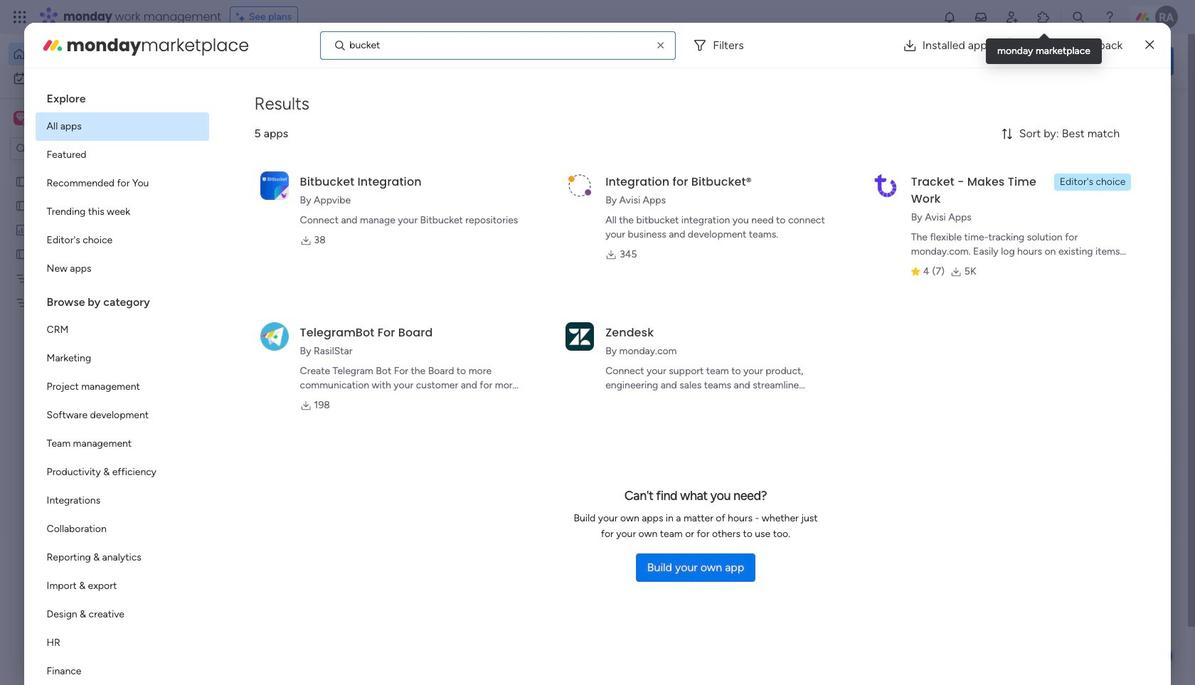 Task type: describe. For each thing, give the bounding box(es) containing it.
public dashboard image
[[15, 223, 28, 236]]

search everything image
[[1072, 10, 1086, 24]]

2 heading from the top
[[35, 283, 209, 316]]

v2 user feedback image
[[972, 53, 983, 69]]

workspace selection element
[[14, 110, 119, 128]]

see plans image
[[236, 9, 249, 25]]

Search in workspace field
[[30, 141, 119, 157]]

quick search results list box
[[220, 133, 927, 496]]

workspace image
[[14, 110, 28, 126]]

templates image image
[[974, 107, 1162, 206]]

update feed image
[[974, 10, 989, 24]]

contact sales element
[[961, 476, 1174, 533]]



Task type: vqa. For each thing, say whether or not it's contained in the screenshot.
leftmost Add to favorites icon
no



Task type: locate. For each thing, give the bounding box(es) containing it.
0 vertical spatial heading
[[35, 80, 209, 112]]

1 vertical spatial heading
[[35, 283, 209, 316]]

notifications image
[[943, 10, 957, 24]]

public board image down public board icon
[[15, 199, 28, 212]]

heading
[[35, 80, 209, 112], [35, 283, 209, 316]]

1 heading from the top
[[35, 80, 209, 112]]

public board image
[[15, 199, 28, 212], [15, 247, 28, 260]]

monday marketplace image
[[1037, 10, 1051, 24]]

ruby anderson image
[[1156, 6, 1179, 28]]

1 vertical spatial public board image
[[15, 247, 28, 260]]

monday marketplace image
[[41, 34, 64, 57]]

list box
[[35, 80, 209, 685], [0, 166, 181, 506]]

option
[[9, 43, 173, 65], [9, 67, 173, 90], [35, 112, 209, 141], [35, 141, 209, 169], [0, 168, 181, 171], [35, 169, 209, 198], [35, 198, 209, 226], [35, 226, 209, 255], [35, 255, 209, 283], [35, 316, 209, 344], [35, 344, 209, 373], [35, 373, 209, 401], [35, 401, 209, 430], [35, 430, 209, 458], [35, 458, 209, 487], [35, 487, 209, 515], [35, 515, 209, 544], [35, 544, 209, 572], [35, 572, 209, 601], [35, 601, 209, 629], [35, 629, 209, 658], [35, 658, 209, 685]]

help image
[[1103, 10, 1117, 24]]

public board image down public dashboard image
[[15, 247, 28, 260]]

app logo image
[[260, 171, 289, 200], [566, 171, 594, 200], [872, 171, 900, 200], [260, 322, 289, 351], [566, 322, 594, 351]]

workspace image
[[16, 110, 25, 126]]

2 public board image from the top
[[15, 247, 28, 260]]

1 public board image from the top
[[15, 199, 28, 212]]

help center element
[[961, 408, 1174, 465]]

select product image
[[13, 10, 27, 24]]

getting started element
[[961, 340, 1174, 397]]

invite members image
[[1006, 10, 1020, 24]]

0 vertical spatial public board image
[[15, 199, 28, 212]]

dapulse x slim image
[[1146, 37, 1155, 54]]

public board image
[[15, 174, 28, 188]]

v2 bolt switch image
[[1083, 53, 1092, 69]]



